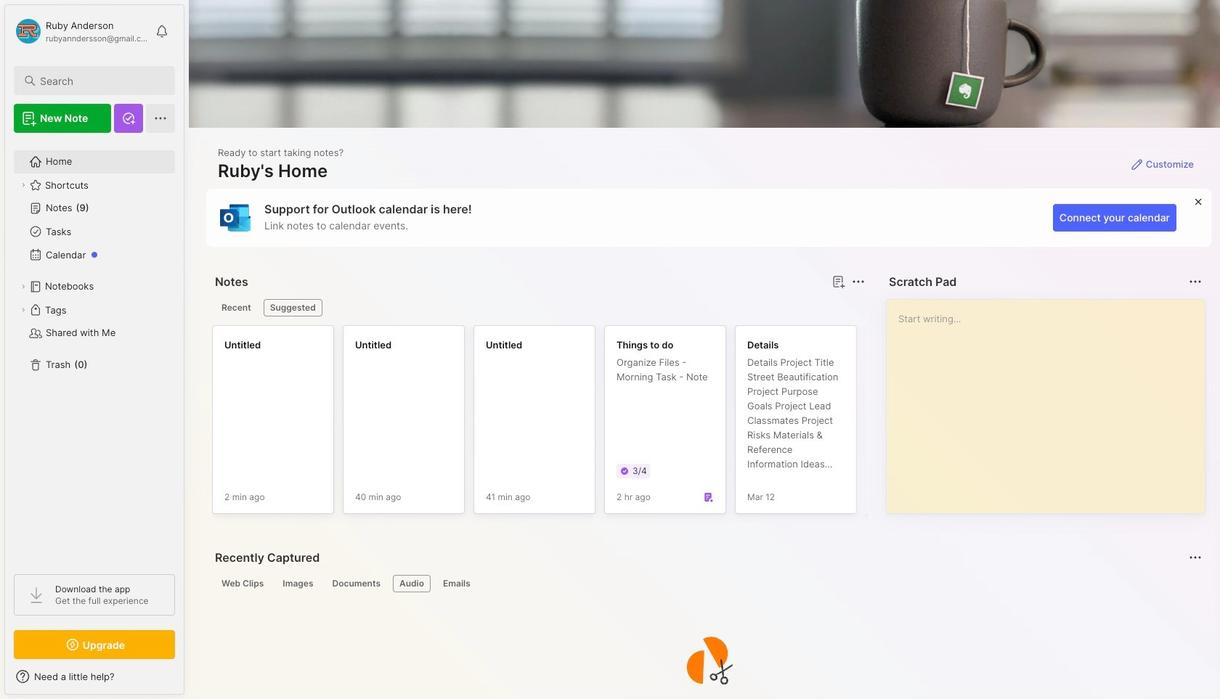 Task type: describe. For each thing, give the bounding box(es) containing it.
more actions image
[[850, 273, 867, 291]]

WHAT'S NEW field
[[5, 665, 184, 689]]

main element
[[0, 0, 189, 700]]

More actions field
[[848, 272, 869, 292]]

2 tab list from the top
[[215, 575, 1200, 593]]

expand notebooks image
[[19, 283, 28, 291]]

1 tab list from the top
[[215, 299, 863, 317]]

click to collapse image
[[183, 673, 194, 690]]

Account field
[[14, 17, 148, 46]]



Task type: vqa. For each thing, say whether or not it's contained in the screenshot.
Add a reminder icon
no



Task type: locate. For each thing, give the bounding box(es) containing it.
tab
[[215, 299, 258, 317], [264, 299, 322, 317], [215, 575, 270, 593], [276, 575, 320, 593], [326, 575, 387, 593], [393, 575, 431, 593], [437, 575, 477, 593]]

Start writing… text field
[[899, 300, 1204, 502]]

expand tags image
[[19, 306, 28, 315]]

none search field inside main element
[[40, 72, 162, 89]]

tab list
[[215, 299, 863, 317], [215, 575, 1200, 593]]

1 vertical spatial tab list
[[215, 575, 1200, 593]]

0 vertical spatial tab list
[[215, 299, 863, 317]]

tree
[[5, 142, 184, 562]]

None search field
[[40, 72, 162, 89]]

Search text field
[[40, 74, 162, 88]]

row group
[[212, 325, 1220, 523]]

tree inside main element
[[5, 142, 184, 562]]



